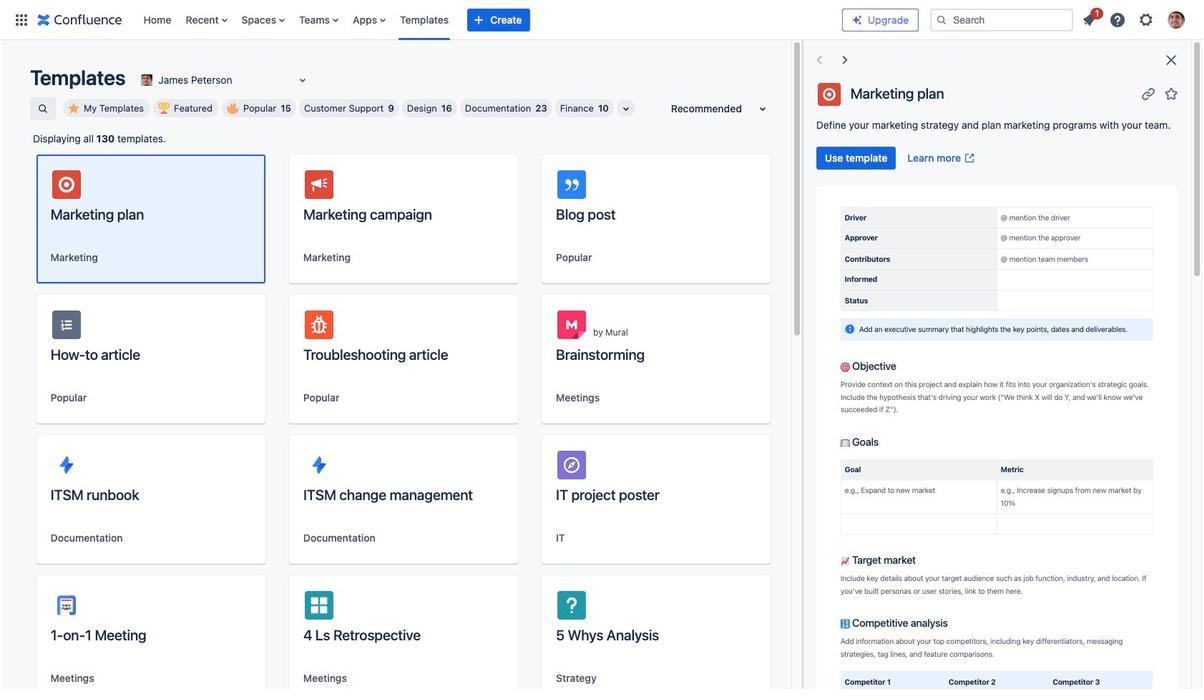Task type: vqa. For each thing, say whether or not it's contained in the screenshot.
bottom LINK
no



Task type: locate. For each thing, give the bounding box(es) containing it.
confluence image
[[37, 11, 122, 28], [37, 11, 122, 28]]

None text field
[[138, 73, 141, 87]]

None search field
[[930, 8, 1074, 31]]

banner
[[0, 0, 1202, 40]]

close image
[[1163, 52, 1180, 69]]

settings icon image
[[1138, 11, 1155, 28]]

notification icon image
[[1081, 11, 1098, 28]]

search image
[[936, 14, 948, 25]]

star marketing plan image
[[1163, 85, 1180, 102]]

open image
[[294, 72, 312, 89]]

group
[[816, 147, 981, 170]]

list
[[136, 0, 842, 40], [1076, 5, 1194, 33]]

1 horizontal spatial list
[[1076, 5, 1194, 33]]

list item
[[1076, 5, 1104, 31]]

Search field
[[930, 8, 1074, 31]]

your profile and preferences image
[[1168, 11, 1185, 28]]

0 horizontal spatial list
[[136, 0, 842, 40]]

help icon image
[[1109, 11, 1127, 28]]

global element
[[9, 0, 842, 40]]



Task type: describe. For each thing, give the bounding box(es) containing it.
open search bar image
[[37, 103, 49, 115]]

list for premium image
[[1076, 5, 1194, 33]]

premium image
[[852, 14, 863, 25]]

next template image
[[836, 52, 854, 69]]

appswitcher icon image
[[13, 11, 30, 28]]

list for the appswitcher icon in the left top of the page
[[136, 0, 842, 40]]

share link image
[[1140, 85, 1157, 102]]

more categories image
[[618, 100, 635, 117]]

previous template image
[[811, 52, 828, 69]]



